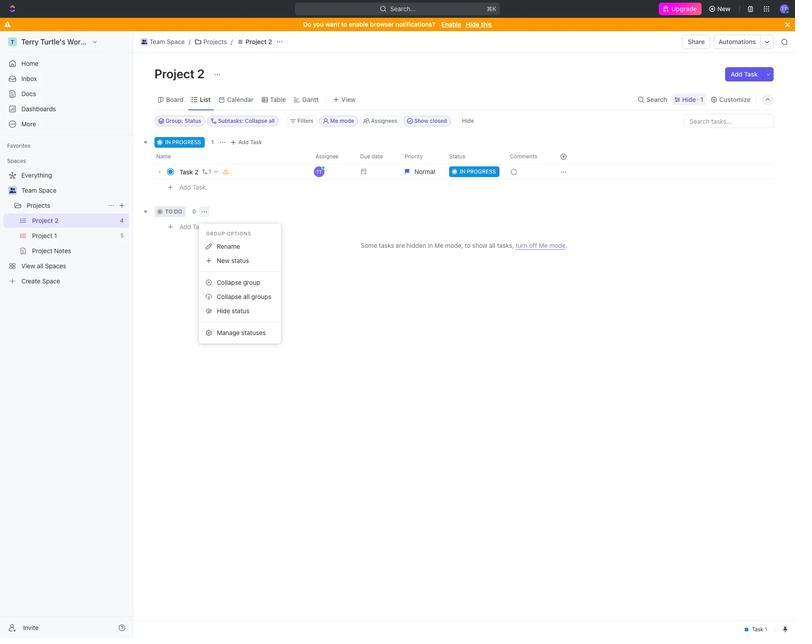 Task type: locate. For each thing, give the bounding box(es) containing it.
0 vertical spatial 1
[[701, 96, 703, 103]]

1 horizontal spatial projects link
[[192, 37, 229, 47]]

manage statuses
[[217, 329, 266, 337]]

hide for hide status
[[217, 307, 230, 315]]

1 vertical spatial project 2
[[155, 66, 207, 81]]

1 vertical spatial to
[[165, 208, 173, 215]]

1 horizontal spatial user group image
[[141, 40, 147, 44]]

inbox
[[21, 75, 37, 82]]

status
[[231, 257, 249, 264], [232, 307, 250, 315]]

task 2
[[179, 168, 198, 176]]

0 vertical spatial status
[[231, 257, 249, 264]]

status for hide status
[[232, 307, 250, 315]]

1 horizontal spatial project 2
[[246, 38, 272, 45]]

1
[[701, 96, 703, 103], [211, 139, 214, 146], [209, 168, 211, 175]]

0 vertical spatial team space
[[150, 38, 185, 45]]

enable
[[349, 20, 369, 28]]

1 horizontal spatial space
[[167, 38, 185, 45]]

add task button
[[726, 67, 763, 81], [228, 137, 266, 148], [175, 182, 209, 193], [175, 222, 209, 232]]

dashboards
[[21, 105, 56, 113]]

docs link
[[4, 87, 129, 101]]

options
[[227, 231, 251, 236]]

board link
[[164, 93, 184, 106]]

0 vertical spatial team
[[150, 38, 165, 45]]

Search tasks... text field
[[684, 114, 773, 128]]

in
[[165, 139, 171, 146]]

hide for hide 1
[[682, 96, 696, 103]]

0 vertical spatial collapse
[[217, 279, 242, 286]]

all
[[243, 293, 250, 301]]

1 inside 1 button
[[209, 168, 211, 175]]

tree containing team space
[[4, 168, 129, 289]]

collapse
[[217, 279, 242, 286], [217, 293, 242, 301]]

upgrade
[[672, 5, 697, 12]]

0 horizontal spatial team space
[[21, 187, 56, 194]]

new down rename
[[217, 257, 230, 264]]

hide button
[[459, 116, 478, 126]]

2 vertical spatial 1
[[209, 168, 211, 175]]

user group image
[[141, 40, 147, 44], [9, 188, 16, 193]]

team space link
[[138, 37, 187, 47], [21, 183, 127, 198]]

1 vertical spatial new
[[217, 257, 230, 264]]

mode
[[549, 242, 566, 249]]

1 left customize button
[[701, 96, 703, 103]]

team inside the "sidebar" navigation
[[21, 187, 37, 194]]

2 vertical spatial 2
[[195, 168, 198, 176]]

0 horizontal spatial space
[[39, 187, 56, 194]]

add task
[[731, 70, 758, 78], [238, 139, 262, 146], [179, 183, 206, 191], [179, 223, 206, 231]]

board
[[166, 96, 184, 103]]

0 vertical spatial project 2
[[246, 38, 272, 45]]

add task down 'task 2'
[[179, 183, 206, 191]]

add task button down calendar link
[[228, 137, 266, 148]]

1 vertical spatial team
[[21, 187, 37, 194]]

status down collapse all groups button
[[232, 307, 250, 315]]

collapse for collapse all groups
[[217, 293, 242, 301]]

1 vertical spatial user group image
[[9, 188, 16, 193]]

0 horizontal spatial projects link
[[27, 199, 104, 213]]

2 collapse from the top
[[217, 293, 242, 301]]

add up customize at the right top of page
[[731, 70, 743, 78]]

0 vertical spatial user group image
[[141, 40, 147, 44]]

collapse up collapse all groups button
[[217, 279, 242, 286]]

/
[[189, 38, 191, 45], [231, 38, 233, 45]]

status down 'rename' button at the left of the page
[[231, 257, 249, 264]]

customize
[[719, 96, 751, 103]]

new
[[718, 5, 731, 12], [217, 257, 230, 264]]

assignees button
[[360, 116, 402, 126]]

collapse group
[[217, 279, 260, 286]]

add down do
[[179, 223, 191, 231]]

0 vertical spatial 2
[[268, 38, 272, 45]]

1 horizontal spatial team space
[[150, 38, 185, 45]]

1 right 'task 2'
[[209, 168, 211, 175]]

0 vertical spatial team space link
[[138, 37, 187, 47]]

collapse up hide status at top left
[[217, 293, 242, 301]]

1 horizontal spatial to
[[341, 20, 347, 28]]

1 horizontal spatial team space link
[[138, 37, 187, 47]]

gantt
[[302, 96, 319, 103]]

automations button
[[714, 35, 761, 49]]

invite
[[23, 624, 39, 632]]

space inside the "sidebar" navigation
[[39, 187, 56, 194]]

0 vertical spatial to
[[341, 20, 347, 28]]

projects inside tree
[[27, 202, 50, 209]]

spaces
[[7, 158, 26, 164]]

to do
[[165, 208, 182, 215]]

1 vertical spatial status
[[232, 307, 250, 315]]

1 vertical spatial collapse
[[217, 293, 242, 301]]

0 horizontal spatial new
[[217, 257, 230, 264]]

team space
[[150, 38, 185, 45], [21, 187, 56, 194]]

hide
[[466, 20, 480, 28], [682, 96, 696, 103], [462, 118, 474, 124], [217, 307, 230, 315]]

team
[[150, 38, 165, 45], [21, 187, 37, 194]]

task for add task 'button' above customize at the right top of page
[[744, 70, 758, 78]]

1 collapse from the top
[[217, 279, 242, 286]]

me
[[539, 242, 548, 249]]

add for add task 'button' above customize at the right top of page
[[731, 70, 743, 78]]

0 vertical spatial new
[[718, 5, 731, 12]]

0 vertical spatial project
[[246, 38, 267, 45]]

0 horizontal spatial project 2
[[155, 66, 207, 81]]

0 horizontal spatial user group image
[[9, 188, 16, 193]]

new status button
[[203, 254, 277, 268]]

1 horizontal spatial project
[[246, 38, 267, 45]]

automations
[[719, 38, 756, 45]]

0
[[192, 208, 196, 215]]

1 horizontal spatial new
[[718, 5, 731, 12]]

add task up customize at the right top of page
[[731, 70, 758, 78]]

to
[[341, 20, 347, 28], [165, 208, 173, 215]]

add down calendar link
[[238, 139, 249, 146]]

collapse group button
[[203, 276, 277, 290]]

new inside new status button
[[217, 257, 230, 264]]

share button
[[683, 35, 710, 49]]

2
[[268, 38, 272, 45], [197, 66, 205, 81], [195, 168, 198, 176]]

space
[[167, 38, 185, 45], [39, 187, 56, 194]]

project
[[246, 38, 267, 45], [155, 66, 195, 81]]

add task button down the 0
[[175, 222, 209, 232]]

1 right progress
[[211, 139, 214, 146]]

turn
[[516, 242, 528, 249]]

1 vertical spatial project
[[155, 66, 195, 81]]

0 horizontal spatial project
[[155, 66, 195, 81]]

project 2
[[246, 38, 272, 45], [155, 66, 207, 81]]

add task down the 0
[[179, 223, 206, 231]]

0 horizontal spatial team space link
[[21, 183, 127, 198]]

add down 'task 2'
[[179, 183, 191, 191]]

1 vertical spatial space
[[39, 187, 56, 194]]

table
[[270, 96, 286, 103]]

hide status
[[217, 307, 250, 315]]

1 horizontal spatial /
[[231, 38, 233, 45]]

status for new status
[[231, 257, 249, 264]]

0 horizontal spatial /
[[189, 38, 191, 45]]

0 vertical spatial projects link
[[192, 37, 229, 47]]

user group image inside the "sidebar" navigation
[[9, 188, 16, 193]]

1 vertical spatial projects
[[27, 202, 50, 209]]

team space inside the "sidebar" navigation
[[21, 187, 56, 194]]

manage
[[217, 329, 240, 337]]

dashboards link
[[4, 102, 129, 116]]

1 horizontal spatial projects
[[203, 38, 227, 45]]

1 vertical spatial team space link
[[21, 183, 127, 198]]

projects link
[[192, 37, 229, 47], [27, 199, 104, 213]]

1 vertical spatial team space
[[21, 187, 56, 194]]

you
[[313, 20, 324, 28]]

new button
[[705, 2, 736, 16]]

0 vertical spatial projects
[[203, 38, 227, 45]]

1 button
[[200, 167, 213, 176]]

0 horizontal spatial team
[[21, 187, 37, 194]]

group
[[243, 279, 260, 286]]

projects
[[203, 38, 227, 45], [27, 202, 50, 209]]

tree
[[4, 168, 129, 289]]

to left do
[[165, 208, 173, 215]]

0 horizontal spatial projects
[[27, 202, 50, 209]]

new inside "new" button
[[718, 5, 731, 12]]

favorites button
[[4, 141, 34, 151]]

add
[[731, 70, 743, 78], [238, 139, 249, 146], [179, 183, 191, 191], [179, 223, 191, 231]]

new up 'automations'
[[718, 5, 731, 12]]

1 horizontal spatial team
[[150, 38, 165, 45]]

task
[[744, 70, 758, 78], [250, 139, 262, 146], [179, 168, 193, 176], [193, 183, 206, 191], [193, 223, 206, 231]]

1 vertical spatial 2
[[197, 66, 205, 81]]

to right want
[[341, 20, 347, 28]]

hide status button
[[203, 304, 277, 318]]

task for add task 'button' below 'task 2'
[[193, 183, 206, 191]]



Task type: vqa. For each thing, say whether or not it's contained in the screenshot.
the top "Projects" link
yes



Task type: describe. For each thing, give the bounding box(es) containing it.
want
[[325, 20, 340, 28]]

group options
[[206, 231, 251, 236]]

⌘k
[[487, 5, 497, 12]]

1 vertical spatial projects link
[[27, 199, 104, 213]]

inbox link
[[4, 72, 129, 86]]

docs
[[21, 90, 36, 98]]

new status
[[217, 257, 249, 264]]

tree inside the "sidebar" navigation
[[4, 168, 129, 289]]

calendar
[[227, 96, 254, 103]]

turn off me mode
[[516, 242, 566, 249]]

home
[[21, 60, 38, 67]]

2 / from the left
[[231, 38, 233, 45]]

add task for add task 'button' below 'task 2'
[[179, 183, 206, 191]]

rename
[[217, 243, 240, 250]]

manage statuses button
[[203, 326, 277, 340]]

statuses
[[241, 329, 266, 337]]

favorites
[[7, 142, 31, 149]]

collapse for collapse group
[[217, 279, 242, 286]]

add for add task 'button' below 'task 2'
[[179, 183, 191, 191]]

in progress
[[165, 139, 201, 146]]

2 inside 'link'
[[268, 38, 272, 45]]

do you want to enable browser notifications? enable hide this
[[303, 20, 492, 28]]

progress
[[172, 139, 201, 146]]

groups
[[251, 293, 272, 301]]

sidebar navigation
[[0, 31, 133, 639]]

assignees
[[371, 118, 397, 124]]

hide for hide
[[462, 118, 474, 124]]

rename button
[[203, 240, 277, 254]]

add task button down 'task 2'
[[175, 182, 209, 193]]

gantt link
[[301, 93, 319, 106]]

search
[[647, 96, 667, 103]]

add task button up customize at the right top of page
[[726, 67, 763, 81]]

enable
[[442, 20, 461, 28]]

off
[[529, 242, 537, 249]]

add for add task 'button' under the 0
[[179, 223, 191, 231]]

customize button
[[708, 93, 753, 106]]

add task for add task 'button' above customize at the right top of page
[[731, 70, 758, 78]]

new for new
[[718, 5, 731, 12]]

turn off me mode link
[[516, 242, 566, 250]]

new for new status
[[217, 257, 230, 264]]

collapse all groups button
[[203, 290, 277, 304]]

hide 1
[[682, 96, 703, 103]]

0 vertical spatial space
[[167, 38, 185, 45]]

project inside 'link'
[[246, 38, 267, 45]]

1 / from the left
[[189, 38, 191, 45]]

do
[[174, 208, 182, 215]]

search button
[[635, 93, 670, 106]]

calendar link
[[225, 93, 254, 106]]

group
[[206, 231, 225, 236]]

add task for add task 'button' under the 0
[[179, 223, 206, 231]]

table link
[[268, 93, 286, 106]]

do
[[303, 20, 311, 28]]

home link
[[4, 57, 129, 71]]

project 2 inside 'link'
[[246, 38, 272, 45]]

project 2 link
[[235, 37, 274, 47]]

share
[[688, 38, 705, 45]]

collapse all groups
[[217, 293, 272, 301]]

this
[[481, 20, 492, 28]]

notifications?
[[396, 20, 435, 28]]

browser
[[370, 20, 394, 28]]

0 horizontal spatial to
[[165, 208, 173, 215]]

upgrade link
[[659, 3, 702, 15]]

task for add task 'button' under the 0
[[193, 223, 206, 231]]

search...
[[390, 5, 416, 12]]

list link
[[198, 93, 211, 106]]

list
[[200, 96, 211, 103]]

add task down calendar link
[[238, 139, 262, 146]]

1 vertical spatial 1
[[211, 139, 214, 146]]

team space link inside tree
[[21, 183, 127, 198]]



